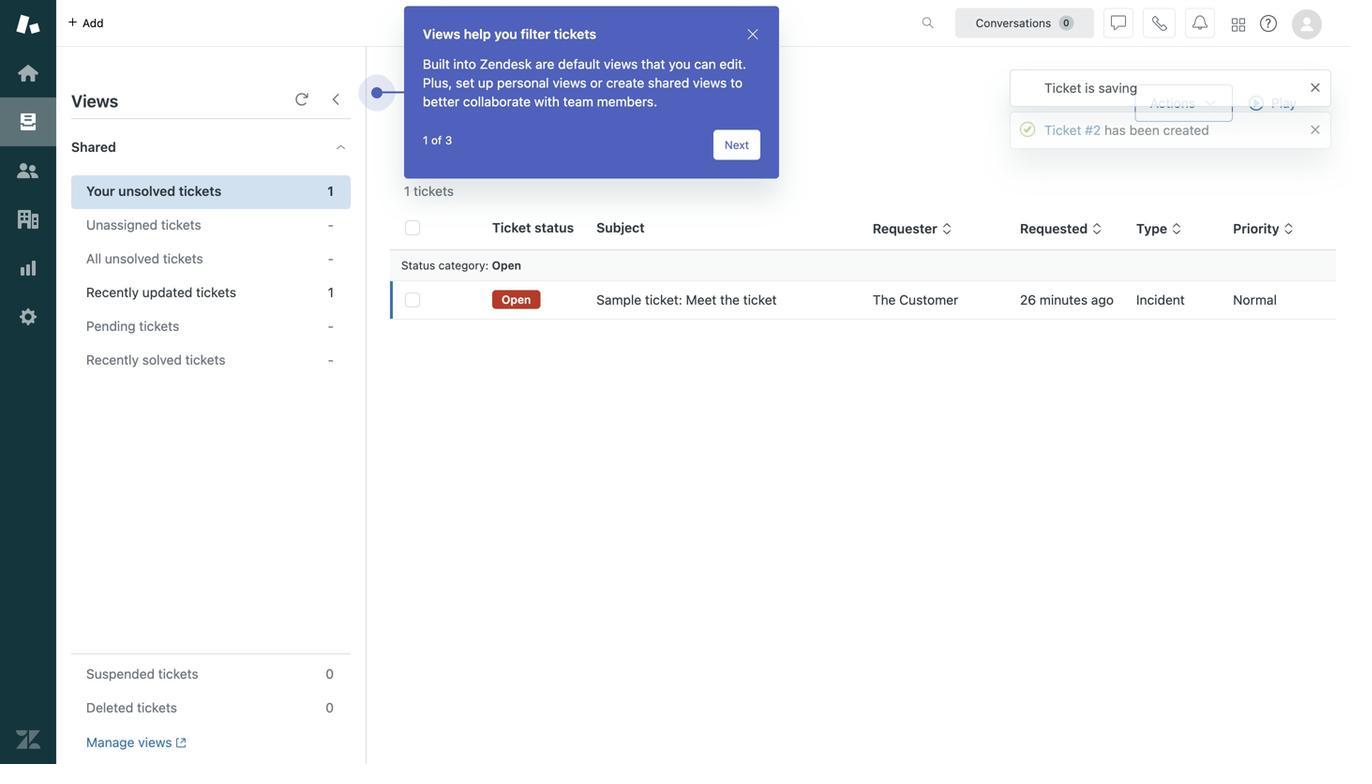 Task type: locate. For each thing, give the bounding box(es) containing it.
open down status category: open
[[502, 293, 531, 306]]

1 of 3 next
[[423, 134, 750, 151]]

open right category:
[[492, 259, 522, 272]]

admin image
[[16, 305, 40, 329]]

zendesk support image
[[16, 12, 40, 37]]

built
[[423, 56, 450, 72]]

views inside dialog
[[423, 26, 461, 42]]

2 vertical spatial unsolved
[[105, 251, 160, 266]]

type
[[1137, 221, 1168, 237]]

-
[[328, 217, 334, 233], [328, 251, 334, 266], [328, 318, 334, 334], [328, 352, 334, 368]]

members.
[[597, 94, 658, 109]]

4 - from the top
[[328, 352, 334, 368]]

0 vertical spatial 0
[[326, 667, 334, 682]]

ticket left ‭#2‬
[[1045, 122, 1082, 138]]

row
[[390, 281, 1337, 319]]

you
[[495, 26, 518, 42], [669, 56, 691, 72]]

0 vertical spatial your unsolved tickets
[[404, 85, 627, 114]]

priority
[[1234, 221, 1280, 237]]

views up built
[[423, 26, 461, 42]]

2 0 from the top
[[326, 700, 334, 716]]

sample ticket: meet the ticket link
[[597, 291, 777, 310]]

1 vertical spatial you
[[669, 56, 691, 72]]

ticket
[[1045, 80, 1082, 96], [1045, 122, 1082, 138]]

2 vertical spatial 1
[[328, 285, 334, 300]]

3 - from the top
[[328, 318, 334, 334]]

your down built
[[404, 85, 452, 114]]

unsolved for 1
[[118, 183, 176, 199]]

ticket left is
[[1045, 80, 1082, 96]]

views for views
[[71, 91, 118, 111]]

- for unassigned tickets
[[328, 217, 334, 233]]

26
[[1021, 292, 1037, 308]]

manage
[[86, 735, 135, 750]]

sample ticket: meet the ticket
[[597, 292, 777, 308]]

0 for suspended tickets
[[326, 667, 334, 682]]

views down deleted tickets
[[138, 735, 172, 750]]

are
[[536, 56, 555, 72]]

1 vertical spatial 1
[[328, 183, 334, 199]]

0
[[326, 667, 334, 682], [326, 700, 334, 716]]

1 horizontal spatial views
[[423, 26, 461, 42]]

your unsolved tickets down zendesk
[[404, 85, 627, 114]]

0 vertical spatial views
[[423, 26, 461, 42]]

1 horizontal spatial your unsolved tickets
[[404, 85, 627, 114]]

your unsolved tickets up unassigned tickets
[[86, 183, 222, 199]]

ticket is saving
[[1045, 80, 1138, 96]]

ticket:
[[645, 292, 683, 308]]

0 vertical spatial unsolved
[[457, 85, 552, 114]]

0 vertical spatial your
[[404, 85, 452, 114]]

filter button
[[404, 133, 472, 163]]

views for views help you filter tickets
[[423, 26, 461, 42]]

subject
[[597, 220, 645, 235]]

1 vertical spatial ticket
[[1045, 122, 1082, 138]]

views down the 'can'
[[693, 75, 727, 91]]

1 for your unsolved tickets
[[328, 183, 334, 199]]

ago
[[1092, 292, 1114, 308]]

2 recently from the top
[[86, 352, 139, 368]]

category:
[[439, 259, 489, 272]]

been
[[1130, 122, 1160, 138]]

1 vertical spatial views
[[71, 91, 118, 111]]

1
[[423, 134, 428, 147], [328, 183, 334, 199], [328, 285, 334, 300]]

next button
[[714, 130, 761, 160]]

filter
[[521, 26, 551, 42]]

- for recently solved tickets
[[328, 352, 334, 368]]

‭#2‬
[[1086, 122, 1102, 138]]

zendesk image
[[16, 728, 40, 752]]

0 for deleted tickets
[[326, 700, 334, 716]]

1 vertical spatial your
[[86, 183, 115, 199]]

conversations button
[[956, 8, 1095, 38]]

1 recently from the top
[[86, 285, 139, 300]]

views up shared
[[71, 91, 118, 111]]

1 vertical spatial recently
[[86, 352, 139, 368]]

shared heading
[[56, 119, 366, 175]]

0 horizontal spatial your
[[86, 183, 115, 199]]

of
[[431, 134, 442, 147]]

you up the shared
[[669, 56, 691, 72]]

filter
[[434, 142, 461, 155]]

manage views link
[[86, 735, 187, 751]]

saving
[[1099, 80, 1138, 96]]

manage views
[[86, 735, 172, 750]]

plus,
[[423, 75, 452, 91]]

organizations image
[[16, 207, 40, 232]]

recently down pending at left
[[86, 352, 139, 368]]

2 - from the top
[[328, 251, 334, 266]]

views up "create"
[[604, 56, 638, 72]]

created
[[1164, 122, 1210, 138]]

1 vertical spatial 0
[[326, 700, 334, 716]]

your up unassigned
[[86, 183, 115, 199]]

recently
[[86, 285, 139, 300], [86, 352, 139, 368]]

refresh views pane image
[[295, 92, 310, 107]]

0 vertical spatial 1
[[423, 134, 428, 147]]

collapse views pane image
[[328, 92, 343, 107]]

your unsolved tickets
[[404, 85, 627, 114], [86, 183, 222, 199]]

0 horizontal spatial views
[[71, 91, 118, 111]]

sample
[[597, 292, 642, 308]]

unsolved up unassigned tickets
[[118, 183, 176, 199]]

views
[[423, 26, 461, 42], [71, 91, 118, 111]]

1 0 from the top
[[326, 667, 334, 682]]

tickets
[[554, 26, 597, 42], [557, 85, 627, 114], [179, 183, 222, 199], [161, 217, 201, 233], [163, 251, 203, 266], [196, 285, 236, 300], [139, 318, 179, 334], [185, 352, 226, 368], [158, 667, 199, 682], [137, 700, 177, 716]]

1 horizontal spatial your
[[404, 85, 452, 114]]

1 - from the top
[[328, 217, 334, 233]]

views
[[604, 56, 638, 72], [553, 75, 587, 91], [693, 75, 727, 91], [138, 735, 172, 750]]

open
[[492, 259, 522, 272], [502, 293, 531, 306]]

or
[[590, 75, 603, 91]]

unsolved down unassigned
[[105, 251, 160, 266]]

row containing sample ticket: meet the ticket
[[390, 281, 1337, 319]]

pending
[[86, 318, 136, 334]]

built into zendesk are default views that you can edit. plus, set up personal views or create shared views to better collaborate with team members.
[[423, 56, 747, 109]]

create
[[607, 75, 645, 91]]

2 ticket from the top
[[1045, 122, 1082, 138]]

1 horizontal spatial you
[[669, 56, 691, 72]]

has
[[1105, 122, 1126, 138]]

unsolved
[[457, 85, 552, 114], [118, 183, 176, 199], [105, 251, 160, 266]]

the customer
[[873, 292, 959, 308]]

views up team
[[553, 75, 587, 91]]

you right help
[[495, 26, 518, 42]]

0 vertical spatial ticket
[[1045, 80, 1082, 96]]

close image
[[746, 27, 761, 42]]

1 ticket from the top
[[1045, 80, 1082, 96]]

ticket for ticket ‭#2‬ has been created
[[1045, 122, 1082, 138]]

1 vertical spatial your unsolved tickets
[[86, 183, 222, 199]]

get help image
[[1261, 15, 1278, 32]]

1 for recently updated tickets
[[328, 285, 334, 300]]

0 vertical spatial you
[[495, 26, 518, 42]]

recently up pending at left
[[86, 285, 139, 300]]

requested
[[1021, 221, 1088, 237]]

default
[[558, 56, 601, 72]]

you inside built into zendesk are default views that you can edit. plus, set up personal views or create shared views to better collaborate with team members.
[[669, 56, 691, 72]]

0 vertical spatial recently
[[86, 285, 139, 300]]

views help you filter tickets dialog
[[404, 6, 780, 179]]

unsolved down zendesk
[[457, 85, 552, 114]]

play button
[[1234, 84, 1313, 122]]

1 vertical spatial unsolved
[[118, 183, 176, 199]]

updated
[[142, 285, 193, 300]]



Task type: vqa. For each thing, say whether or not it's contained in the screenshot.
"27 Minutes Ago" at right
no



Task type: describe. For each thing, give the bounding box(es) containing it.
recently for recently solved tickets
[[86, 352, 139, 368]]

zendesk
[[480, 56, 532, 72]]

shared
[[71, 139, 116, 155]]

next
[[725, 138, 750, 151]]

minutes
[[1040, 292, 1088, 308]]

recently for recently updated tickets
[[86, 285, 139, 300]]

priority button
[[1234, 221, 1295, 237]]

the
[[873, 292, 896, 308]]

zendesk products image
[[1233, 18, 1246, 31]]

incident
[[1137, 292, 1186, 308]]

set
[[456, 75, 475, 91]]

ticket
[[744, 292, 777, 308]]

deleted tickets
[[86, 700, 177, 716]]

edit.
[[720, 56, 747, 72]]

pending tickets
[[86, 318, 179, 334]]

26 minutes ago
[[1021, 292, 1114, 308]]

ticket ‭#2‬ link
[[1045, 122, 1102, 138]]

is
[[1086, 80, 1095, 96]]

customer
[[900, 292, 959, 308]]

get started image
[[16, 61, 40, 85]]

requester button
[[873, 221, 953, 237]]

requester
[[873, 221, 938, 237]]

type button
[[1137, 221, 1183, 237]]

(opens in a new tab) image
[[172, 738, 187, 749]]

views help you filter tickets
[[423, 26, 597, 42]]

- for pending tickets
[[328, 318, 334, 334]]

customers image
[[16, 159, 40, 183]]

better
[[423, 94, 460, 109]]

0 horizontal spatial you
[[495, 26, 518, 42]]

that
[[642, 56, 666, 72]]

suspended tickets
[[86, 667, 199, 682]]

play
[[1272, 95, 1297, 111]]

collaborate
[[463, 94, 531, 109]]

views image
[[16, 110, 40, 134]]

to
[[731, 75, 743, 91]]

requested button
[[1021, 221, 1103, 237]]

reporting image
[[16, 256, 40, 280]]

into
[[454, 56, 476, 72]]

recently updated tickets
[[86, 285, 236, 300]]

recently solved tickets
[[86, 352, 226, 368]]

main element
[[0, 0, 56, 765]]

normal
[[1234, 292, 1278, 308]]

solved
[[142, 352, 182, 368]]

help
[[464, 26, 491, 42]]

conversations
[[976, 16, 1052, 30]]

1 inside 1 of 3 next
[[423, 134, 428, 147]]

3
[[445, 134, 452, 147]]

status category: open
[[401, 259, 522, 272]]

meet
[[686, 292, 717, 308]]

0 horizontal spatial your unsolved tickets
[[86, 183, 222, 199]]

all
[[86, 251, 101, 266]]

up
[[478, 75, 494, 91]]

unassigned
[[86, 217, 158, 233]]

unsolved for -
[[105, 251, 160, 266]]

tickets inside dialog
[[554, 26, 597, 42]]

suspended
[[86, 667, 155, 682]]

can
[[695, 56, 716, 72]]

0 vertical spatial open
[[492, 259, 522, 272]]

the
[[721, 292, 740, 308]]

- for all unsolved tickets
[[328, 251, 334, 266]]

deleted
[[86, 700, 133, 716]]

all unsolved tickets
[[86, 251, 203, 266]]

status
[[401, 259, 436, 272]]

shared button
[[56, 119, 316, 175]]

ticket for ticket is saving
[[1045, 80, 1082, 96]]

personal
[[497, 75, 549, 91]]

unassigned tickets
[[86, 217, 201, 233]]

shared
[[648, 75, 690, 91]]

with
[[535, 94, 560, 109]]

1 vertical spatial open
[[502, 293, 531, 306]]

ticket ‭#2‬ has been created
[[1045, 122, 1210, 138]]

team
[[563, 94, 594, 109]]



